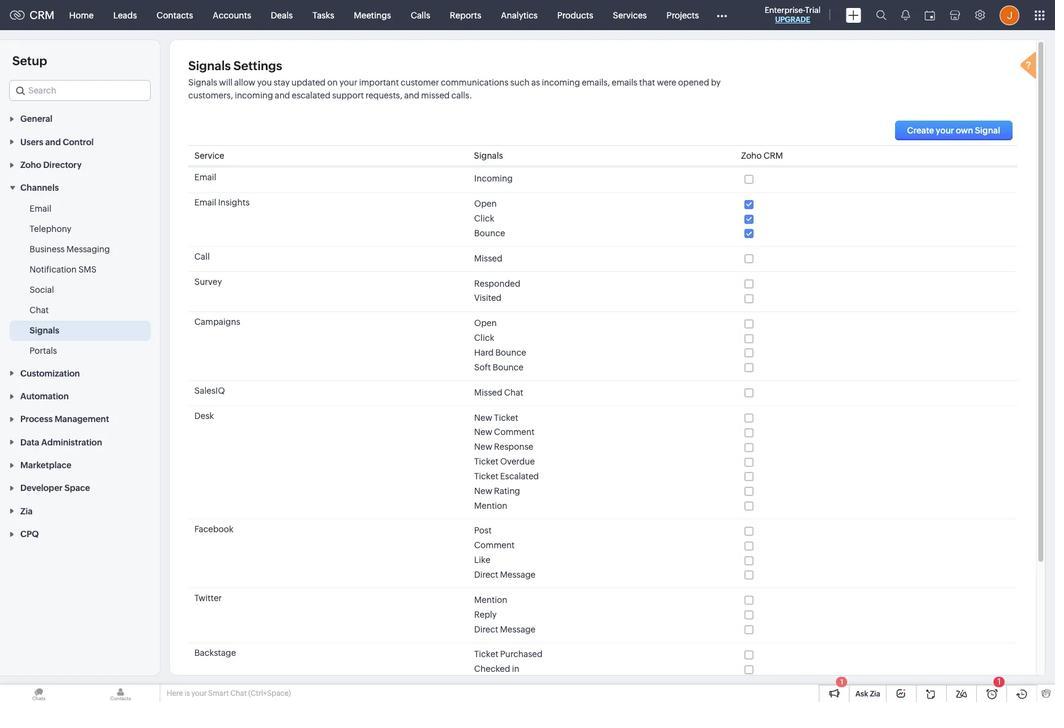 Task type: vqa. For each thing, say whether or not it's contained in the screenshot.
zoho for Zoho CRM
yes



Task type: describe. For each thing, give the bounding box(es) containing it.
on
[[327, 78, 338, 87]]

2 vertical spatial your
[[191, 689, 207, 698]]

email down the service
[[194, 172, 216, 182]]

that
[[639, 78, 655, 87]]

developer
[[20, 483, 63, 493]]

open for bounce
[[474, 199, 497, 209]]

create menu image
[[846, 8, 861, 22]]

social link
[[30, 284, 54, 296]]

1 horizontal spatial 1
[[997, 677, 1001, 687]]

soft
[[474, 362, 491, 372]]

survey
[[194, 277, 222, 287]]

deals
[[271, 10, 293, 20]]

0 horizontal spatial 1
[[841, 678, 843, 685]]

calendar image
[[925, 10, 935, 20]]

allow
[[234, 78, 255, 87]]

will
[[219, 78, 233, 87]]

users
[[20, 137, 43, 147]]

response
[[494, 442, 533, 452]]

meetings
[[354, 10, 391, 20]]

call
[[194, 252, 210, 262]]

create
[[907, 126, 934, 135]]

desk
[[194, 411, 214, 421]]

telephony link
[[30, 223, 71, 235]]

incoming
[[474, 174, 513, 184]]

email left insights
[[194, 197, 216, 207]]

ticket for escalated
[[474, 471, 498, 481]]

2 vertical spatial chat
[[230, 689, 247, 698]]

1 vertical spatial chat
[[504, 387, 523, 397]]

escalated
[[292, 90, 330, 100]]

new comment
[[474, 427, 535, 437]]

such
[[510, 78, 530, 87]]

1 direct message from the top
[[474, 570, 536, 580]]

profile element
[[992, 0, 1027, 30]]

reports
[[450, 10, 481, 20]]

zoho crm
[[741, 151, 783, 161]]

channels button
[[0, 176, 160, 199]]

new for new response
[[474, 442, 492, 452]]

social
[[30, 285, 54, 295]]

calls.
[[451, 90, 472, 100]]

leads
[[113, 10, 137, 20]]

Search text field
[[10, 81, 150, 100]]

zoho for zoho crm
[[741, 151, 762, 161]]

accounts
[[213, 10, 251, 20]]

new rating
[[474, 486, 520, 496]]

deals link
[[261, 0, 303, 30]]

open for hard bounce
[[474, 318, 497, 328]]

chat inside channels region
[[30, 305, 49, 315]]

click for bounce
[[474, 214, 494, 223]]

signals up incoming on the top left of page
[[474, 151, 503, 161]]

enterprise-
[[765, 6, 805, 15]]

services
[[613, 10, 647, 20]]

missed for missed
[[474, 253, 502, 263]]

communications
[[441, 78, 509, 87]]

upgrade
[[775, 15, 810, 24]]

products link
[[547, 0, 603, 30]]

settings
[[234, 58, 282, 73]]

insights
[[218, 197, 250, 207]]

1 horizontal spatial crm
[[764, 151, 783, 161]]

management
[[55, 414, 109, 424]]

automation button
[[0, 384, 160, 407]]

zia inside zia dropdown button
[[20, 506, 33, 516]]

smart
[[208, 689, 229, 698]]

reply
[[474, 610, 497, 619]]

checked
[[474, 664, 510, 674]]

stay
[[274, 78, 290, 87]]

general button
[[0, 107, 160, 130]]

and inside dropdown button
[[45, 137, 61, 147]]

1 horizontal spatial zia
[[870, 690, 880, 698]]

zoho directory button
[[0, 153, 160, 176]]

notification
[[30, 265, 77, 275]]

backstage
[[194, 648, 236, 658]]

here is your smart chat (ctrl+space)
[[167, 689, 291, 698]]

chats image
[[0, 685, 78, 702]]

channels region
[[0, 199, 160, 361]]

2 direct message from the top
[[474, 624, 536, 634]]

process management button
[[0, 407, 160, 430]]

signals element
[[894, 0, 917, 30]]

signals image
[[901, 10, 910, 20]]

tasks
[[313, 10, 334, 20]]

as
[[531, 78, 540, 87]]

notification sms link
[[30, 264, 97, 276]]

rating
[[494, 486, 520, 496]]

customers,
[[188, 90, 233, 100]]

data administration button
[[0, 430, 160, 453]]

analytics link
[[491, 0, 547, 30]]

signals settings
[[188, 58, 282, 73]]

signals link
[[30, 324, 59, 337]]

users and control
[[20, 137, 94, 147]]

sms
[[78, 265, 97, 275]]

overdue
[[500, 457, 535, 466]]

ticket for overdue
[[474, 457, 498, 466]]

0 vertical spatial incoming
[[542, 78, 580, 87]]

signal
[[975, 126, 1000, 135]]

developer space
[[20, 483, 90, 493]]

channels
[[20, 183, 59, 193]]

calls
[[411, 10, 430, 20]]

post
[[474, 526, 492, 536]]

your inside will allow you stay updated on your important customer communications such as incoming emails, emails that were opened by customers, incoming and escalated support requests, and missed calls.
[[339, 78, 357, 87]]

in
[[512, 664, 519, 674]]

projects
[[667, 10, 699, 20]]

contacts image
[[82, 685, 159, 702]]

ticket overdue
[[474, 457, 535, 466]]

1 vertical spatial comment
[[474, 540, 515, 550]]

signals up customers,
[[188, 78, 219, 87]]

home link
[[59, 0, 103, 30]]

control
[[63, 137, 94, 147]]

customer
[[401, 78, 439, 87]]

marketplace button
[[0, 453, 160, 476]]

0 vertical spatial bounce
[[474, 228, 505, 238]]

users and control button
[[0, 130, 160, 153]]

checked in
[[474, 664, 519, 674]]

analytics
[[501, 10, 538, 20]]

missed
[[421, 90, 450, 100]]

accounts link
[[203, 0, 261, 30]]

important
[[359, 78, 399, 87]]

search element
[[869, 0, 894, 30]]



Task type: locate. For each thing, give the bounding box(es) containing it.
1 horizontal spatial incoming
[[542, 78, 580, 87]]

zia button
[[0, 499, 160, 522]]

Other Modules field
[[709, 5, 735, 25]]

service
[[194, 151, 224, 161]]

0 vertical spatial open
[[474, 199, 497, 209]]

and right users
[[45, 137, 61, 147]]

bounce for hard bounce
[[495, 348, 526, 357]]

soft bounce
[[474, 362, 524, 372]]

1 mention from the top
[[474, 501, 507, 510]]

crm link
[[10, 9, 55, 22]]

1 horizontal spatial your
[[339, 78, 357, 87]]

ask zia
[[856, 690, 880, 698]]

0 vertical spatial zia
[[20, 506, 33, 516]]

(ctrl+space)
[[248, 689, 291, 698]]

1 vertical spatial bounce
[[495, 348, 526, 357]]

0 horizontal spatial and
[[45, 137, 61, 147]]

comment up the response
[[494, 427, 535, 437]]

1 vertical spatial click
[[474, 333, 494, 343]]

trial
[[805, 6, 821, 15]]

1 direct from the top
[[474, 570, 498, 580]]

missed chat
[[474, 387, 523, 397]]

1 vertical spatial direct message
[[474, 624, 536, 634]]

2 horizontal spatial and
[[404, 90, 419, 100]]

cpq
[[20, 529, 39, 539]]

0 horizontal spatial zoho
[[20, 160, 41, 170]]

direct message down "like"
[[474, 570, 536, 580]]

0 vertical spatial message
[[500, 570, 536, 580]]

bounce up responded in the top left of the page
[[474, 228, 505, 238]]

new for new rating
[[474, 486, 492, 496]]

data administration
[[20, 437, 102, 447]]

0 vertical spatial your
[[339, 78, 357, 87]]

direct message
[[474, 570, 536, 580], [474, 624, 536, 634]]

hard
[[474, 348, 494, 357]]

signals inside channels region
[[30, 326, 59, 336]]

click for hard bounce
[[474, 333, 494, 343]]

chat down soft bounce
[[504, 387, 523, 397]]

marketplace
[[20, 460, 71, 470]]

business messaging
[[30, 244, 110, 254]]

0 vertical spatial missed
[[474, 253, 502, 263]]

direct message down reply
[[474, 624, 536, 634]]

open down visited
[[474, 318, 497, 328]]

escalated
[[500, 471, 539, 481]]

new for new comment
[[474, 427, 492, 437]]

ticket down new response
[[474, 457, 498, 466]]

1 vertical spatial open
[[474, 318, 497, 328]]

1 new from the top
[[474, 413, 492, 422]]

1 open from the top
[[474, 199, 497, 209]]

1 vertical spatial missed
[[474, 387, 502, 397]]

0 vertical spatial mention
[[474, 501, 507, 510]]

is
[[185, 689, 190, 698]]

profile image
[[1000, 5, 1020, 25]]

direct
[[474, 570, 498, 580], [474, 624, 498, 634]]

1 vertical spatial crm
[[764, 151, 783, 161]]

your right is
[[191, 689, 207, 698]]

2 mention from the top
[[474, 595, 507, 605]]

1 vertical spatial zia
[[870, 690, 880, 698]]

support
[[332, 90, 364, 100]]

ticket up new comment
[[494, 413, 518, 422]]

will allow you stay updated on your important customer communications such as incoming emails, emails that were opened by customers, incoming and escalated support requests, and missed calls.
[[188, 78, 721, 100]]

create your own signal button
[[895, 121, 1013, 140]]

3 new from the top
[[474, 442, 492, 452]]

business messaging link
[[30, 243, 110, 256]]

leads link
[[103, 0, 147, 30]]

zia
[[20, 506, 33, 516], [870, 690, 880, 698]]

0 vertical spatial click
[[474, 214, 494, 223]]

create your own signal
[[907, 126, 1000, 135]]

create menu element
[[839, 0, 869, 30]]

bounce down hard bounce
[[493, 362, 524, 372]]

mention down new rating
[[474, 501, 507, 510]]

chat right smart
[[230, 689, 247, 698]]

purchased
[[500, 649, 543, 659]]

automation
[[20, 391, 69, 401]]

new ticket
[[474, 413, 518, 422]]

1 vertical spatial incoming
[[235, 90, 273, 100]]

new left rating
[[474, 486, 492, 496]]

chat link
[[30, 304, 49, 316]]

own
[[956, 126, 973, 135]]

email link
[[30, 203, 51, 215]]

direct down "like"
[[474, 570, 498, 580]]

facebook
[[194, 524, 234, 534]]

responded
[[474, 278, 520, 288]]

email
[[194, 172, 216, 182], [194, 197, 216, 207], [30, 204, 51, 214]]

projects link
[[657, 0, 709, 30]]

missed for missed chat
[[474, 387, 502, 397]]

2 click from the top
[[474, 333, 494, 343]]

0 horizontal spatial chat
[[30, 305, 49, 315]]

2 horizontal spatial chat
[[504, 387, 523, 397]]

1 missed from the top
[[474, 253, 502, 263]]

messaging
[[66, 244, 110, 254]]

email down channels
[[30, 204, 51, 214]]

0 horizontal spatial your
[[191, 689, 207, 698]]

calls link
[[401, 0, 440, 30]]

updated
[[292, 78, 326, 87]]

1 vertical spatial mention
[[474, 595, 507, 605]]

message
[[500, 570, 536, 580], [500, 624, 536, 634]]

meetings link
[[344, 0, 401, 30]]

your
[[339, 78, 357, 87], [936, 126, 954, 135], [191, 689, 207, 698]]

portals
[[30, 346, 57, 356]]

zoho directory
[[20, 160, 82, 170]]

missed up responded in the top left of the page
[[474, 253, 502, 263]]

click down incoming on the top left of page
[[474, 214, 494, 223]]

0 vertical spatial crm
[[30, 9, 55, 22]]

your left own at the top of page
[[936, 126, 954, 135]]

4 new from the top
[[474, 486, 492, 496]]

new down new comment
[[474, 442, 492, 452]]

open
[[474, 199, 497, 209], [474, 318, 497, 328]]

search image
[[876, 10, 887, 20]]

open down incoming on the top left of page
[[474, 199, 497, 209]]

comment down post on the left bottom of the page
[[474, 540, 515, 550]]

direct down reply
[[474, 624, 498, 634]]

ticket up checked
[[474, 649, 498, 659]]

reports link
[[440, 0, 491, 30]]

your inside button
[[936, 126, 954, 135]]

0 vertical spatial direct
[[474, 570, 498, 580]]

process management
[[20, 414, 109, 424]]

0 horizontal spatial crm
[[30, 9, 55, 22]]

emails,
[[582, 78, 610, 87]]

portals link
[[30, 345, 57, 357]]

2 horizontal spatial your
[[936, 126, 954, 135]]

new up new comment
[[474, 413, 492, 422]]

1 message from the top
[[500, 570, 536, 580]]

click up hard
[[474, 333, 494, 343]]

process
[[20, 414, 53, 424]]

2 open from the top
[[474, 318, 497, 328]]

2 new from the top
[[474, 427, 492, 437]]

bounce for soft bounce
[[493, 362, 524, 372]]

chat down the social link on the left top
[[30, 305, 49, 315]]

chat
[[30, 305, 49, 315], [504, 387, 523, 397], [230, 689, 247, 698]]

ticket up new rating
[[474, 471, 498, 481]]

home
[[69, 10, 94, 20]]

you
[[257, 78, 272, 87]]

zoho
[[741, 151, 762, 161], [20, 160, 41, 170]]

incoming down allow on the left
[[235, 90, 273, 100]]

here
[[167, 689, 183, 698]]

bounce up soft bounce
[[495, 348, 526, 357]]

zoho inside zoho directory dropdown button
[[20, 160, 41, 170]]

mention up reply
[[474, 595, 507, 605]]

ticket purchased
[[474, 649, 543, 659]]

space
[[65, 483, 90, 493]]

new down new ticket
[[474, 427, 492, 437]]

0 vertical spatial direct message
[[474, 570, 536, 580]]

0 horizontal spatial zia
[[20, 506, 33, 516]]

1 vertical spatial direct
[[474, 624, 498, 634]]

hard bounce
[[474, 348, 526, 357]]

ticket escalated
[[474, 471, 539, 481]]

1 vertical spatial message
[[500, 624, 536, 634]]

your up support
[[339, 78, 357, 87]]

cpq button
[[0, 522, 160, 545]]

campaigns
[[194, 317, 240, 327]]

signals up will in the top left of the page
[[188, 58, 231, 73]]

zia right ask
[[870, 690, 880, 698]]

1
[[997, 677, 1001, 687], [841, 678, 843, 685]]

1 horizontal spatial and
[[275, 90, 290, 100]]

email inside channels region
[[30, 204, 51, 214]]

1 horizontal spatial chat
[[230, 689, 247, 698]]

None field
[[9, 80, 151, 101]]

zoho for zoho directory
[[20, 160, 41, 170]]

and down stay
[[275, 90, 290, 100]]

new for new ticket
[[474, 413, 492, 422]]

2 vertical spatial bounce
[[493, 362, 524, 372]]

1 vertical spatial your
[[936, 126, 954, 135]]

2 missed from the top
[[474, 387, 502, 397]]

incoming
[[542, 78, 580, 87], [235, 90, 273, 100]]

missed
[[474, 253, 502, 263], [474, 387, 502, 397]]

and down customer on the left top of the page
[[404, 90, 419, 100]]

ask
[[856, 690, 868, 698]]

0 vertical spatial chat
[[30, 305, 49, 315]]

0 vertical spatial comment
[[494, 427, 535, 437]]

administration
[[41, 437, 102, 447]]

signals up portals link
[[30, 326, 59, 336]]

0 horizontal spatial incoming
[[235, 90, 273, 100]]

twitter
[[194, 593, 222, 603]]

ticket for purchased
[[474, 649, 498, 659]]

zia up cpq at bottom left
[[20, 506, 33, 516]]

2 direct from the top
[[474, 624, 498, 634]]

new response
[[474, 442, 533, 452]]

2 message from the top
[[500, 624, 536, 634]]

services link
[[603, 0, 657, 30]]

missed down soft
[[474, 387, 502, 397]]

1 click from the top
[[474, 214, 494, 223]]

incoming right as
[[542, 78, 580, 87]]

1 horizontal spatial zoho
[[741, 151, 762, 161]]



